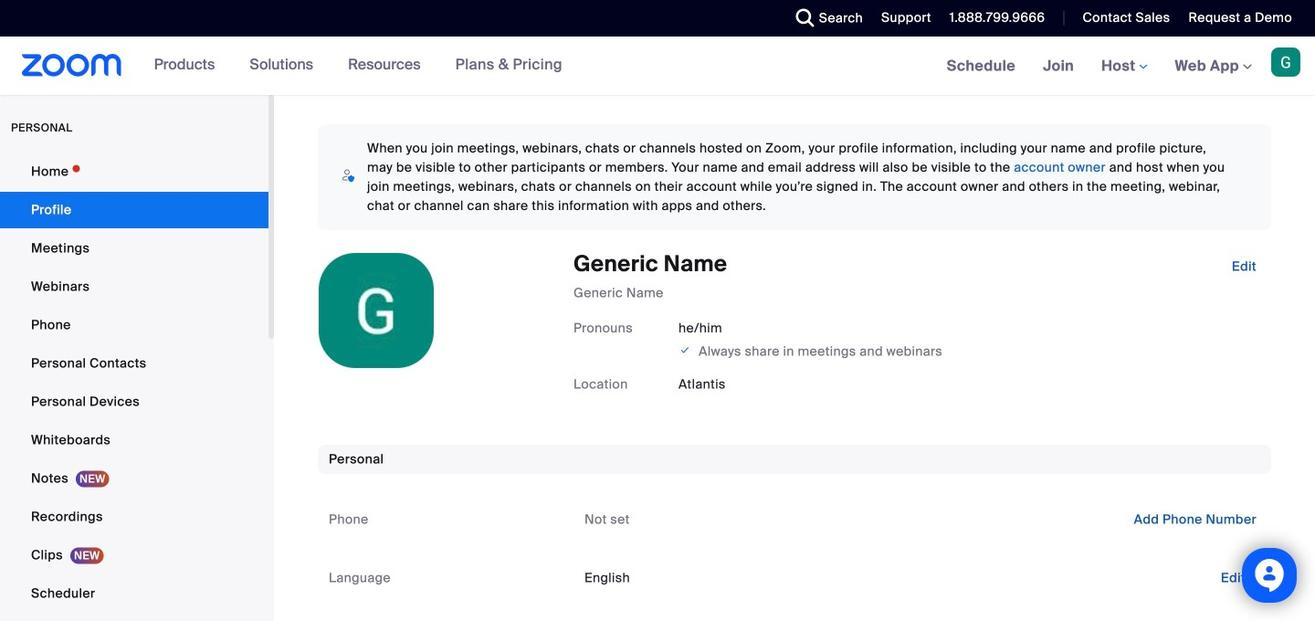 Task type: locate. For each thing, give the bounding box(es) containing it.
edit user photo image
[[362, 302, 391, 319]]

product information navigation
[[140, 37, 576, 95]]

zoom logo image
[[22, 54, 122, 77]]

banner
[[0, 37, 1316, 96]]

profile picture image
[[1272, 48, 1301, 77]]

user photo image
[[319, 253, 434, 368]]



Task type: describe. For each thing, give the bounding box(es) containing it.
checked image
[[679, 341, 692, 359]]

meetings navigation
[[933, 37, 1316, 96]]

personal menu menu
[[0, 153, 269, 621]]



Task type: vqa. For each thing, say whether or not it's contained in the screenshot.
"banner"
yes



